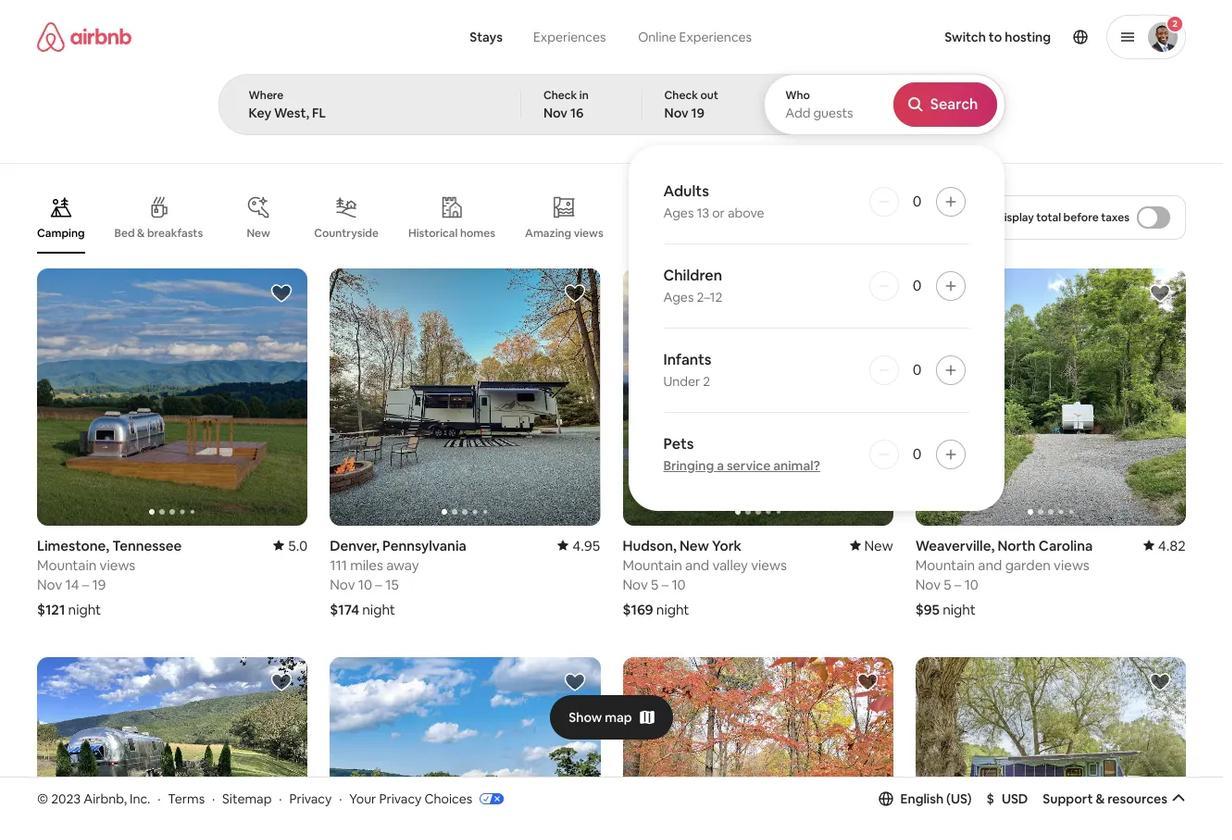 Task type: locate. For each thing, give the bounding box(es) containing it.
1 5 from the left
[[651, 576, 659, 593]]

None search field
[[218, 0, 1006, 511]]

5 down weaverville,
[[944, 576, 952, 593]]

2 horizontal spatial mountain
[[916, 556, 976, 574]]

carolina
[[1039, 537, 1093, 555]]

· left your
[[339, 791, 342, 807]]

&
[[137, 226, 145, 241], [1096, 791, 1105, 808]]

19 inside check out nov 19
[[692, 105, 705, 121]]

english (us) button
[[879, 791, 972, 808]]

1 horizontal spatial 2
[[1173, 18, 1178, 30]]

1 horizontal spatial check
[[665, 88, 698, 103]]

privacy right your
[[379, 791, 422, 807]]

ages inside adults ages 13 or above
[[664, 205, 694, 221]]

& right bed
[[137, 226, 145, 241]]

2 – from the left
[[376, 576, 382, 593]]

10 down hudson,
[[672, 576, 686, 593]]

support & resources button
[[1043, 791, 1187, 808]]

nov down the online experiences
[[665, 105, 689, 121]]

5 up $169
[[651, 576, 659, 593]]

night inside hudson, new york mountain and valley views nov 5 – 10 $169 night
[[657, 601, 690, 619]]

19 right 14
[[92, 576, 106, 593]]

ages down adults
[[664, 205, 694, 221]]

sitemap
[[222, 791, 272, 807]]

1 10 from the left
[[358, 576, 373, 593]]

add to wishlist: hinsdale, new york image
[[1150, 671, 1172, 694]]

privacy left your
[[289, 791, 332, 807]]

english (us)
[[901, 791, 972, 808]]

1 vertical spatial ages
[[664, 289, 694, 306]]

2 5 from the left
[[944, 576, 952, 593]]

nov up $169
[[623, 576, 648, 593]]

– down weaverville,
[[955, 576, 962, 593]]

experiences
[[534, 29, 606, 45], [680, 29, 752, 45]]

views down carolina
[[1054, 556, 1090, 574]]

new right breakfasts
[[247, 226, 270, 241]]

ages
[[664, 205, 694, 221], [664, 289, 694, 306]]

group
[[37, 182, 869, 254], [37, 269, 308, 526], [330, 269, 872, 526], [623, 269, 894, 526], [916, 269, 1187, 526], [37, 657, 308, 822], [330, 657, 601, 822], [623, 657, 894, 822], [916, 657, 1187, 822]]

add to wishlist: denver, pennsylvania image
[[564, 283, 586, 305]]

0 horizontal spatial &
[[137, 226, 145, 241]]

camping
[[37, 226, 85, 241]]

– left "15"
[[376, 576, 382, 593]]

2 horizontal spatial 10
[[965, 576, 979, 593]]

1 experiences from the left
[[534, 29, 606, 45]]

mountain
[[37, 556, 97, 574], [623, 556, 683, 574], [916, 556, 976, 574]]

ages for children
[[664, 289, 694, 306]]

3 – from the left
[[662, 576, 669, 593]]

historical homes
[[408, 226, 496, 241]]

· left privacy link
[[279, 791, 282, 807]]

0 horizontal spatial mountain
[[37, 556, 97, 574]]

experiences button
[[518, 19, 622, 56]]

adults
[[664, 182, 709, 201]]

display total before taxes button
[[981, 195, 1187, 240]]

1 vertical spatial &
[[1096, 791, 1105, 808]]

usd
[[1002, 791, 1029, 808]]

5 inside weaverville, north carolina mountain and garden views nov 5 – 10 $95 night
[[944, 576, 952, 593]]

a
[[717, 458, 724, 474]]

2 ages from the top
[[664, 289, 694, 306]]

out
[[701, 88, 719, 103]]

0 horizontal spatial experiences
[[534, 29, 606, 45]]

2 privacy from the left
[[379, 791, 422, 807]]

night right $169
[[657, 601, 690, 619]]

1 and from the left
[[686, 556, 710, 574]]

1 ages from the top
[[664, 205, 694, 221]]

3 10 from the left
[[965, 576, 979, 593]]

night right '$95'
[[943, 601, 976, 619]]

3 night from the left
[[657, 601, 690, 619]]

1 horizontal spatial privacy
[[379, 791, 422, 807]]

add to wishlist: woodstock, virginia image
[[271, 671, 293, 694]]

0 vertical spatial 19
[[692, 105, 705, 121]]

views inside hudson, new york mountain and valley views nov 5 – 10 $169 night
[[752, 556, 787, 574]]

(us)
[[947, 791, 972, 808]]

and left valley
[[686, 556, 710, 574]]

· right terms
[[212, 791, 215, 807]]

views down tennessee
[[100, 556, 136, 574]]

© 2023 airbnb, inc. ·
[[37, 791, 161, 807]]

nov left 14
[[37, 576, 62, 593]]

2
[[1173, 18, 1178, 30], [703, 373, 711, 390]]

0 horizontal spatial privacy
[[289, 791, 332, 807]]

check inside the check in nov 16
[[544, 88, 577, 103]]

denver,
[[330, 537, 380, 555]]

1 horizontal spatial 5
[[944, 576, 952, 593]]

experiences up in on the left top
[[534, 29, 606, 45]]

night inside denver, pennsylvania 111 miles away nov 10 – 15 $174 night
[[362, 601, 395, 619]]

1 night from the left
[[68, 601, 101, 619]]

infants under 2
[[664, 350, 712, 390]]

2 and from the left
[[979, 556, 1003, 574]]

guests
[[814, 105, 854, 121]]

2 night from the left
[[362, 601, 395, 619]]

– down hudson,
[[662, 576, 669, 593]]

limestone,
[[37, 537, 109, 555]]

10 inside weaverville, north carolina mountain and garden views nov 5 – 10 $95 night
[[965, 576, 979, 593]]

$ usd
[[987, 791, 1029, 808]]

19 inside "limestone, tennessee mountain views nov 14 – 19 $121 night"
[[92, 576, 106, 593]]

nov inside denver, pennsylvania 111 miles away nov 10 – 15 $174 night
[[330, 576, 355, 593]]

15
[[386, 576, 399, 593]]

taxes
[[1102, 210, 1130, 225]]

animal?
[[774, 458, 821, 474]]

and inside hudson, new york mountain and valley views nov 5 – 10 $169 night
[[686, 556, 710, 574]]

10 for mountain and garden views
[[965, 576, 979, 593]]

and
[[686, 556, 710, 574], [979, 556, 1003, 574]]

none search field containing adults
[[218, 0, 1006, 511]]

$95
[[916, 601, 940, 619]]

views right amazing
[[574, 226, 604, 241]]

english
[[901, 791, 944, 808]]

bed & breakfasts
[[114, 226, 203, 241]]

1 vertical spatial 19
[[92, 576, 106, 593]]

2 inside dropdown button
[[1173, 18, 1178, 30]]

10 inside denver, pennsylvania 111 miles away nov 10 – 15 $174 night
[[358, 576, 373, 593]]

19
[[692, 105, 705, 121], [92, 576, 106, 593]]

check left out
[[665, 88, 698, 103]]

add
[[786, 105, 811, 121]]

1 check from the left
[[544, 88, 577, 103]]

night
[[68, 601, 101, 619], [362, 601, 395, 619], [657, 601, 690, 619], [943, 601, 976, 619]]

10
[[358, 576, 373, 593], [672, 576, 686, 593], [965, 576, 979, 593]]

0 for adults
[[913, 192, 922, 211]]

stays button
[[455, 19, 518, 56]]

cabins
[[641, 226, 677, 241]]

resources
[[1108, 791, 1168, 808]]

denver, pennsylvania 111 miles away nov 10 – 15 $174 night
[[330, 537, 467, 619]]

1 privacy from the left
[[289, 791, 332, 807]]

2 10 from the left
[[672, 576, 686, 593]]

mountain down weaverville,
[[916, 556, 976, 574]]

and down north
[[979, 556, 1003, 574]]

support
[[1043, 791, 1094, 808]]

ages down "children"
[[664, 289, 694, 306]]

nov up '$95'
[[916, 576, 941, 593]]

0 vertical spatial ages
[[664, 205, 694, 221]]

switch
[[945, 29, 987, 45]]

children ages 2–12
[[664, 266, 723, 306]]

3 0 from the top
[[913, 360, 922, 380]]

mountain inside hudson, new york mountain and valley views nov 5 – 10 $169 night
[[623, 556, 683, 574]]

map
[[605, 709, 632, 726]]

1 horizontal spatial new
[[680, 537, 709, 555]]

0 for children
[[913, 276, 922, 296]]

who
[[786, 88, 811, 103]]

check left in on the left top
[[544, 88, 577, 103]]

5 inside hudson, new york mountain and valley views nov 5 – 10 $169 night
[[651, 576, 659, 593]]

nov inside weaverville, north carolina mountain and garden views nov 5 – 10 $95 night
[[916, 576, 941, 593]]

infants
[[664, 350, 712, 370]]

0
[[913, 192, 922, 211], [913, 276, 922, 296], [913, 360, 922, 380], [913, 445, 922, 464]]

new inside hudson, new york mountain and valley views nov 5 – 10 $169 night
[[680, 537, 709, 555]]

terms · sitemap · privacy
[[168, 791, 332, 807]]

1 0 from the top
[[913, 192, 922, 211]]

0 horizontal spatial check
[[544, 88, 577, 103]]

& right support
[[1096, 791, 1105, 808]]

4 – from the left
[[955, 576, 962, 593]]

and inside weaverville, north carolina mountain and garden views nov 5 – 10 $95 night
[[979, 556, 1003, 574]]

1 horizontal spatial experiences
[[680, 29, 752, 45]]

nov inside "limestone, tennessee mountain views nov 14 – 19 $121 night"
[[37, 576, 62, 593]]

night down "15"
[[362, 601, 395, 619]]

bed
[[114, 226, 135, 241]]

check
[[544, 88, 577, 103], [665, 88, 698, 103]]

terms link
[[168, 791, 205, 807]]

1 horizontal spatial 10
[[672, 576, 686, 593]]

4 · from the left
[[339, 791, 342, 807]]

show map button
[[551, 695, 673, 740]]

4 night from the left
[[943, 601, 976, 619]]

show
[[569, 709, 602, 726]]

nov inside the check in nov 16
[[544, 105, 568, 121]]

add to wishlist: limestone, tennessee image
[[271, 283, 293, 305]]

check out nov 19
[[665, 88, 719, 121]]

1 – from the left
[[82, 576, 89, 593]]

· right inc.
[[158, 791, 161, 807]]

10 inside hudson, new york mountain and valley views nov 5 – 10 $169 night
[[672, 576, 686, 593]]

0 horizontal spatial 10
[[358, 576, 373, 593]]

0 horizontal spatial and
[[686, 556, 710, 574]]

5 for $95
[[944, 576, 952, 593]]

0 for infants
[[913, 360, 922, 380]]

under
[[664, 373, 701, 390]]

– inside denver, pennsylvania 111 miles away nov 10 – 15 $174 night
[[376, 576, 382, 593]]

ages inside children ages 2–12
[[664, 289, 694, 306]]

before
[[1064, 210, 1099, 225]]

10 down weaverville,
[[965, 576, 979, 593]]

1 horizontal spatial and
[[979, 556, 1003, 574]]

nov left 16
[[544, 105, 568, 121]]

16
[[571, 105, 584, 121]]

nov inside check out nov 19
[[665, 105, 689, 121]]

& for support
[[1096, 791, 1105, 808]]

1 horizontal spatial mountain
[[623, 556, 683, 574]]

mountain up 14
[[37, 556, 97, 574]]

and for north
[[979, 556, 1003, 574]]

your privacy choices link
[[350, 791, 504, 809]]

– right 14
[[82, 576, 89, 593]]

mountain for mountain and garden views
[[916, 556, 976, 574]]

new left york
[[680, 537, 709, 555]]

mountain down hudson,
[[623, 556, 683, 574]]

0 horizontal spatial 2
[[703, 373, 711, 390]]

check for 16
[[544, 88, 577, 103]]

add to wishlist: weaverville, north carolina image
[[1150, 283, 1172, 305]]

19 down out
[[692, 105, 705, 121]]

night inside weaverville, north carolina mountain and garden views nov 5 – 10 $95 night
[[943, 601, 976, 619]]

2 0 from the top
[[913, 276, 922, 296]]

miles
[[350, 556, 383, 574]]

omg!
[[807, 226, 837, 241]]

10 down miles
[[358, 576, 373, 593]]

$121
[[37, 601, 65, 619]]

0 vertical spatial 2
[[1173, 18, 1178, 30]]

experiences right online
[[680, 29, 752, 45]]

·
[[158, 791, 161, 807], [212, 791, 215, 807], [279, 791, 282, 807], [339, 791, 342, 807]]

4.95
[[573, 537, 601, 555]]

1 horizontal spatial 19
[[692, 105, 705, 121]]

and for new
[[686, 556, 710, 574]]

1 horizontal spatial &
[[1096, 791, 1105, 808]]

2 inside infants under 2
[[703, 373, 711, 390]]

0 horizontal spatial 19
[[92, 576, 106, 593]]

3 mountain from the left
[[916, 556, 976, 574]]

night down 14
[[68, 601, 101, 619]]

1 mountain from the left
[[37, 556, 97, 574]]

2 mountain from the left
[[623, 556, 683, 574]]

to
[[989, 29, 1003, 45]]

valley
[[713, 556, 748, 574]]

2 experiences from the left
[[680, 29, 752, 45]]

0 vertical spatial &
[[137, 226, 145, 241]]

check inside check out nov 19
[[665, 88, 698, 103]]

mountain inside weaverville, north carolina mountain and garden views nov 5 – 10 $95 night
[[916, 556, 976, 574]]

2 check from the left
[[665, 88, 698, 103]]

0 horizontal spatial 5
[[651, 576, 659, 593]]

1 vertical spatial 2
[[703, 373, 711, 390]]

nov down the 111
[[330, 576, 355, 593]]

new left weaverville,
[[865, 537, 894, 555]]

2 · from the left
[[212, 791, 215, 807]]

4 0 from the top
[[913, 445, 922, 464]]

views right valley
[[752, 556, 787, 574]]

$174
[[330, 601, 359, 619]]

sitemap link
[[222, 791, 272, 807]]

north
[[998, 537, 1036, 555]]

away
[[386, 556, 419, 574]]



Task type: vqa. For each thing, say whether or not it's contained in the screenshot.
Carolina on the right of the page
yes



Task type: describe. For each thing, give the bounding box(es) containing it.
switch to hosting
[[945, 29, 1051, 45]]

pets
[[664, 434, 694, 454]]

stays
[[470, 29, 503, 45]]

weaverville, north carolina mountain and garden views nov 5 – 10 $95 night
[[916, 537, 1093, 619]]

group containing historical homes
[[37, 182, 869, 254]]

service
[[727, 458, 771, 474]]

add to wishlist: copake falls, new york image
[[564, 671, 586, 694]]

4.82 out of 5 average rating image
[[1144, 537, 1187, 555]]

0 horizontal spatial new
[[247, 226, 270, 241]]

who add guests
[[786, 88, 854, 121]]

2 button
[[1107, 15, 1187, 59]]

york
[[712, 537, 742, 555]]

$169
[[623, 601, 654, 619]]

total
[[1037, 210, 1062, 225]]

check for 19
[[665, 88, 698, 103]]

5.0
[[288, 537, 308, 555]]

ages for adults
[[664, 205, 694, 221]]

2023
[[51, 791, 81, 807]]

mountain inside "limestone, tennessee mountain views nov 14 – 19 $121 night"
[[37, 556, 97, 574]]

terms
[[168, 791, 205, 807]]

hudson,
[[623, 537, 677, 555]]

& for bed
[[137, 226, 145, 241]]

children
[[664, 266, 723, 285]]

views inside weaverville, north carolina mountain and garden views nov 5 – 10 $95 night
[[1054, 556, 1090, 574]]

1 · from the left
[[158, 791, 161, 807]]

support & resources
[[1043, 791, 1168, 808]]

new place to stay image
[[850, 537, 894, 555]]

limestone, tennessee mountain views nov 14 – 19 $121 night
[[37, 537, 182, 619]]

14
[[65, 576, 79, 593]]

$
[[987, 791, 995, 808]]

2 horizontal spatial new
[[865, 537, 894, 555]]

airbnb,
[[84, 791, 127, 807]]

0 for pets
[[913, 445, 922, 464]]

night inside "limestone, tennessee mountain views nov 14 – 19 $121 night"
[[68, 601, 101, 619]]

switch to hosting link
[[934, 18, 1063, 57]]

hosting
[[1005, 29, 1051, 45]]

2–12
[[697, 289, 723, 306]]

experiences inside experiences button
[[534, 29, 606, 45]]

5 for $169
[[651, 576, 659, 593]]

or
[[713, 205, 725, 221]]

above
[[728, 205, 765, 221]]

add to wishlist: cold spring, new york image
[[857, 671, 879, 694]]

bringing
[[664, 458, 714, 474]]

4.95 out of 5 average rating image
[[558, 537, 601, 555]]

stays tab panel
[[218, 74, 1006, 511]]

5.0 out of 5 average rating image
[[273, 537, 308, 555]]

inc.
[[130, 791, 150, 807]]

– inside "limestone, tennessee mountain views nov 14 – 19 $121 night"
[[82, 576, 89, 593]]

display total before taxes
[[997, 210, 1130, 225]]

online
[[638, 29, 677, 45]]

bringing a service animal? button
[[664, 458, 821, 474]]

13
[[697, 205, 710, 221]]

display
[[997, 210, 1035, 225]]

nov inside hudson, new york mountain and valley views nov 5 – 10 $169 night
[[623, 576, 648, 593]]

weaverville,
[[916, 537, 995, 555]]

Where field
[[249, 105, 491, 121]]

– inside weaverville, north carolina mountain and garden views nov 5 – 10 $95 night
[[955, 576, 962, 593]]

your
[[350, 791, 376, 807]]

pets bringing a service animal?
[[664, 434, 821, 474]]

tennessee
[[112, 537, 182, 555]]

add to wishlist: hudson, new york image
[[857, 283, 879, 305]]

adults ages 13 or above
[[664, 182, 765, 221]]

garden
[[1006, 556, 1051, 574]]

3 · from the left
[[279, 791, 282, 807]]

choices
[[425, 791, 473, 807]]

mountain for mountain and valley views
[[623, 556, 683, 574]]

check in nov 16
[[544, 88, 589, 121]]

10 for mountain and valley views
[[672, 576, 686, 593]]

hudson, new york mountain and valley views nov 5 – 10 $169 night
[[623, 537, 787, 619]]

privacy link
[[289, 791, 332, 807]]

pennsylvania
[[383, 537, 467, 555]]

online experiences link
[[622, 19, 769, 56]]

– inside hudson, new york mountain and valley views nov 5 – 10 $169 night
[[662, 576, 669, 593]]

countryside
[[314, 226, 379, 241]]

mansions
[[716, 226, 765, 241]]

homes
[[460, 226, 496, 241]]

show map
[[569, 709, 632, 726]]

amazing
[[525, 226, 572, 241]]

in
[[580, 88, 589, 103]]

historical
[[408, 226, 458, 241]]

your privacy choices
[[350, 791, 473, 807]]

views inside "limestone, tennessee mountain views nov 14 – 19 $121 night"
[[100, 556, 136, 574]]

online experiences
[[638, 29, 752, 45]]

4.82
[[1159, 537, 1187, 555]]

profile element
[[797, 0, 1187, 74]]

experiences inside 'online experiences' link
[[680, 29, 752, 45]]

amazing views
[[525, 226, 604, 241]]

where
[[249, 88, 284, 103]]

what can we help you find? tab list
[[455, 19, 622, 56]]



